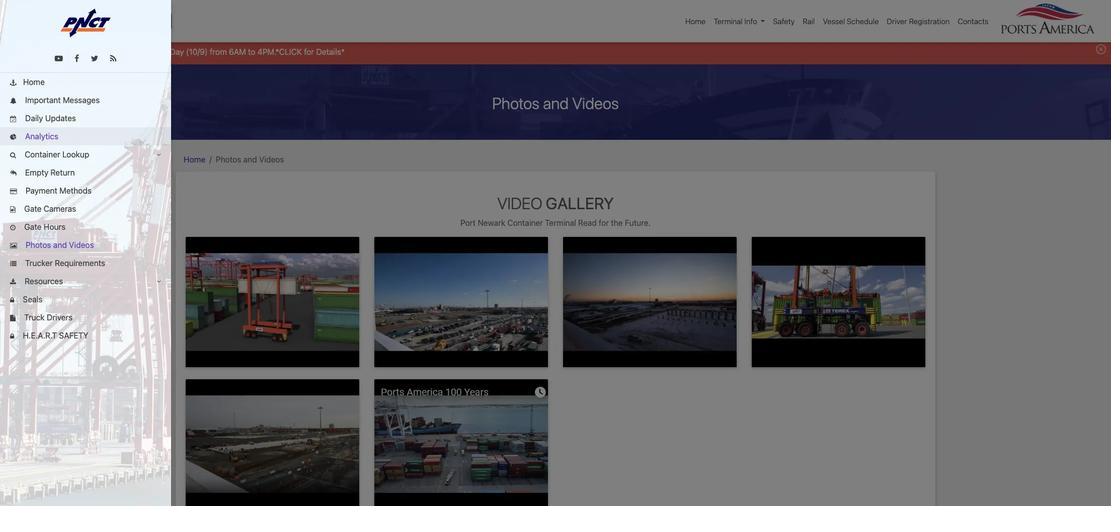 Task type: vqa. For each thing, say whether or not it's contained in the screenshot.
the leftmost Videos
yes



Task type: locate. For each thing, give the bounding box(es) containing it.
1 vertical spatial gate
[[24, 223, 42, 232]]

0 horizontal spatial home
[[23, 78, 45, 87]]

facebook image
[[75, 54, 79, 62]]

1 horizontal spatial container
[[508, 219, 543, 228]]

1 horizontal spatial videos
[[259, 155, 284, 164]]

safety link
[[770, 12, 799, 31]]

home link for daily updates link
[[0, 73, 171, 91]]

0 horizontal spatial videos
[[69, 241, 94, 250]]

1 vertical spatial and
[[243, 155, 257, 164]]

2 lock image from the top
[[10, 334, 14, 340]]

container down video
[[508, 219, 543, 228]]

0 vertical spatial photos and videos
[[493, 93, 619, 113]]

lookup
[[62, 150, 89, 159]]

2 horizontal spatial videos
[[573, 93, 619, 113]]

gate down payment
[[24, 204, 42, 213]]

lock image up file icon
[[10, 298, 14, 304]]

from
[[210, 47, 227, 56]]

vessel
[[823, 17, 846, 26]]

2 horizontal spatial home link
[[682, 12, 710, 31]]

port newark container terminal read for the future.
[[461, 219, 651, 228]]

gate cameras link
[[0, 200, 171, 218]]

1 vertical spatial container
[[508, 219, 543, 228]]

photos and videos
[[493, 93, 619, 113], [216, 155, 284, 164], [24, 241, 94, 250]]

calendar check o image
[[10, 116, 17, 123]]

trucker requirements
[[23, 259, 105, 268]]

1 vertical spatial home link
[[0, 73, 171, 91]]

gate for gate hours
[[24, 223, 42, 232]]

1 vertical spatial photos
[[216, 155, 241, 164]]

important
[[25, 96, 61, 105]]

lock image
[[10, 298, 14, 304], [10, 334, 14, 340]]

2 vertical spatial and
[[53, 241, 67, 250]]

gate hours link
[[0, 218, 171, 236]]

h.e.a.r.t
[[23, 331, 57, 340]]

1 horizontal spatial photos and videos
[[216, 155, 284, 164]]

analytics
[[23, 132, 58, 141]]

1 lock image from the top
[[10, 298, 14, 304]]

0 horizontal spatial container
[[25, 150, 60, 159]]

methods
[[60, 186, 92, 195]]

messages
[[63, 96, 100, 105]]

close image
[[1097, 44, 1107, 55]]

daily
[[25, 114, 43, 123]]

pnct will be open on columbus day (10/9) from 6am to 4pm.*click for details*
[[51, 47, 345, 56]]

twitter image
[[91, 54, 98, 62]]

2 gate from the top
[[24, 223, 42, 232]]

2 vertical spatial photos and videos
[[24, 241, 94, 250]]

home link
[[682, 12, 710, 31], [0, 73, 171, 91], [184, 155, 206, 164]]

search image
[[10, 153, 16, 159]]

0 vertical spatial lock image
[[10, 298, 14, 304]]

gate inside gate hours link
[[24, 223, 42, 232]]

return
[[51, 168, 75, 177]]

0 vertical spatial and
[[543, 93, 569, 113]]

1 horizontal spatial home link
[[184, 155, 206, 164]]

resources
[[23, 277, 63, 286]]

photos
[[493, 93, 540, 113], [216, 155, 241, 164], [26, 241, 51, 250]]

driver registration
[[887, 17, 950, 26]]

container
[[25, 150, 60, 159], [508, 219, 543, 228]]

1 horizontal spatial for
[[599, 219, 609, 228]]

gate inside gate cameras 'link'
[[24, 204, 42, 213]]

daily updates
[[23, 114, 76, 123]]

and
[[543, 93, 569, 113], [243, 155, 257, 164], [53, 241, 67, 250]]

terminal
[[545, 219, 576, 228]]

port
[[461, 219, 476, 228]]

1 vertical spatial lock image
[[10, 334, 14, 340]]

for left the
[[599, 219, 609, 228]]

0 vertical spatial home link
[[682, 12, 710, 31]]

for left the "details*"
[[304, 47, 314, 56]]

container down analytics
[[25, 150, 60, 159]]

0 horizontal spatial for
[[304, 47, 314, 56]]

0 horizontal spatial home link
[[0, 73, 171, 91]]

0 vertical spatial for
[[304, 47, 314, 56]]

day
[[170, 47, 184, 56]]

0 vertical spatial photos
[[493, 93, 540, 113]]

lock image for seals
[[10, 298, 14, 304]]

gallery
[[546, 194, 614, 213]]

gate hours
[[22, 223, 66, 232]]

lock image inside "seals" link
[[10, 298, 14, 304]]

contacts
[[958, 17, 989, 26]]

2 horizontal spatial home
[[686, 17, 706, 26]]

important messages
[[23, 96, 100, 105]]

home link for 'safety' link
[[682, 12, 710, 31]]

truck drivers link
[[0, 309, 171, 327]]

photos and videos link
[[0, 236, 171, 254]]

for
[[304, 47, 314, 56], [599, 219, 609, 228]]

gate right clock o icon in the left of the page
[[24, 223, 42, 232]]

1 vertical spatial videos
[[259, 155, 284, 164]]

2 vertical spatial photos
[[26, 241, 51, 250]]

0 vertical spatial gate
[[24, 204, 42, 213]]

videos
[[573, 93, 619, 113], [259, 155, 284, 164], [69, 241, 94, 250]]

2 horizontal spatial and
[[543, 93, 569, 113]]

angle down image
[[157, 152, 161, 159]]

2 horizontal spatial photos and videos
[[493, 93, 619, 113]]

be
[[88, 47, 97, 56]]

lock image down file icon
[[10, 334, 14, 340]]

video image
[[186, 237, 360, 367], [375, 237, 548, 367], [563, 237, 737, 367], [752, 237, 926, 367], [186, 380, 360, 507], [375, 380, 548, 507]]

daily updates link
[[0, 109, 171, 127]]

safety
[[59, 331, 88, 340]]

file image
[[10, 316, 16, 322]]

2 vertical spatial videos
[[69, 241, 94, 250]]

home
[[686, 17, 706, 26], [23, 78, 45, 87], [184, 155, 206, 164]]

lock image inside h.e.a.r.t safety 'link'
[[10, 334, 14, 340]]

video gallery
[[498, 194, 614, 213]]

read
[[579, 219, 597, 228]]

driver registration link
[[883, 12, 954, 31]]

updates
[[45, 114, 76, 123]]

truck drivers
[[22, 313, 73, 322]]

payment methods
[[24, 186, 92, 195]]

1 horizontal spatial photos
[[216, 155, 241, 164]]

will
[[74, 47, 86, 56]]

1 horizontal spatial home
[[184, 155, 206, 164]]

credit card image
[[10, 189, 17, 195]]

1 vertical spatial photos and videos
[[216, 155, 284, 164]]

safety
[[774, 17, 795, 26]]

0 vertical spatial videos
[[573, 93, 619, 113]]

drivers
[[47, 313, 73, 322]]

(10/9)
[[186, 47, 208, 56]]

2 vertical spatial home
[[184, 155, 206, 164]]

details*
[[316, 47, 345, 56]]

1 gate from the top
[[24, 204, 42, 213]]

gate
[[24, 204, 42, 213], [24, 223, 42, 232]]

future.
[[625, 219, 651, 228]]

1 vertical spatial for
[[599, 219, 609, 228]]

container lookup
[[23, 150, 89, 159]]

newark
[[478, 219, 506, 228]]



Task type: describe. For each thing, give the bounding box(es) containing it.
rail
[[803, 17, 815, 26]]

anchor image
[[10, 80, 17, 87]]

1 horizontal spatial and
[[243, 155, 257, 164]]

seals link
[[0, 291, 171, 309]]

resources link
[[0, 272, 171, 291]]

list image
[[10, 261, 17, 268]]

for inside alert
[[304, 47, 314, 56]]

6am
[[229, 47, 246, 56]]

h.e.a.r.t safety link
[[0, 327, 171, 345]]

1 vertical spatial home
[[23, 78, 45, 87]]

container lookup link
[[0, 146, 171, 164]]

payment
[[26, 186, 57, 195]]

registration
[[910, 17, 950, 26]]

2 horizontal spatial photos
[[493, 93, 540, 113]]

contacts link
[[954, 12, 993, 31]]

driver
[[887, 17, 908, 26]]

cameras
[[44, 204, 76, 213]]

download image
[[10, 279, 16, 286]]

2 vertical spatial home link
[[184, 155, 206, 164]]

youtube play image
[[55, 54, 63, 62]]

0 horizontal spatial and
[[53, 241, 67, 250]]

payment methods link
[[0, 182, 171, 200]]

on
[[120, 47, 129, 56]]

analytics link
[[0, 127, 171, 146]]

empty return
[[23, 168, 75, 177]]

video
[[498, 194, 543, 213]]

pie chart image
[[10, 134, 17, 141]]

open
[[99, 47, 118, 56]]

gate for gate cameras
[[24, 204, 42, 213]]

0 vertical spatial container
[[25, 150, 60, 159]]

trucker requirements link
[[0, 254, 171, 272]]

rail link
[[799, 12, 819, 31]]

empty return link
[[0, 164, 171, 182]]

clock o image
[[10, 225, 16, 232]]

file movie o image
[[10, 207, 16, 213]]

important messages link
[[0, 91, 171, 109]]

columbus
[[131, 47, 168, 56]]

hours
[[44, 223, 66, 232]]

0 horizontal spatial photos
[[26, 241, 51, 250]]

requirements
[[55, 259, 105, 268]]

seals
[[21, 295, 43, 304]]

0 horizontal spatial photos and videos
[[24, 241, 94, 250]]

rss image
[[110, 54, 116, 62]]

the
[[611, 219, 623, 228]]

to
[[248, 47, 256, 56]]

empty
[[25, 168, 48, 177]]

vessel schedule
[[823, 17, 879, 26]]

h.e.a.r.t safety
[[21, 331, 88, 340]]

trucker
[[25, 259, 53, 268]]

reply all image
[[10, 171, 17, 177]]

angle down image
[[157, 279, 161, 285]]

0 vertical spatial home
[[686, 17, 706, 26]]

photo image
[[10, 243, 17, 250]]

schedule
[[847, 17, 879, 26]]

pnct
[[51, 47, 72, 56]]

truck
[[24, 313, 45, 322]]

gate cameras
[[22, 204, 76, 213]]

lock image for h.e.a.r.t safety
[[10, 334, 14, 340]]

pnct will be open on columbus day (10/9) from 6am to 4pm.*click for details* alert
[[0, 37, 1112, 64]]

bell image
[[10, 98, 17, 105]]

vessel schedule link
[[819, 12, 883, 31]]

4pm.*click
[[258, 47, 302, 56]]

pnct will be open on columbus day (10/9) from 6am to 4pm.*click for details* link
[[51, 46, 345, 58]]



